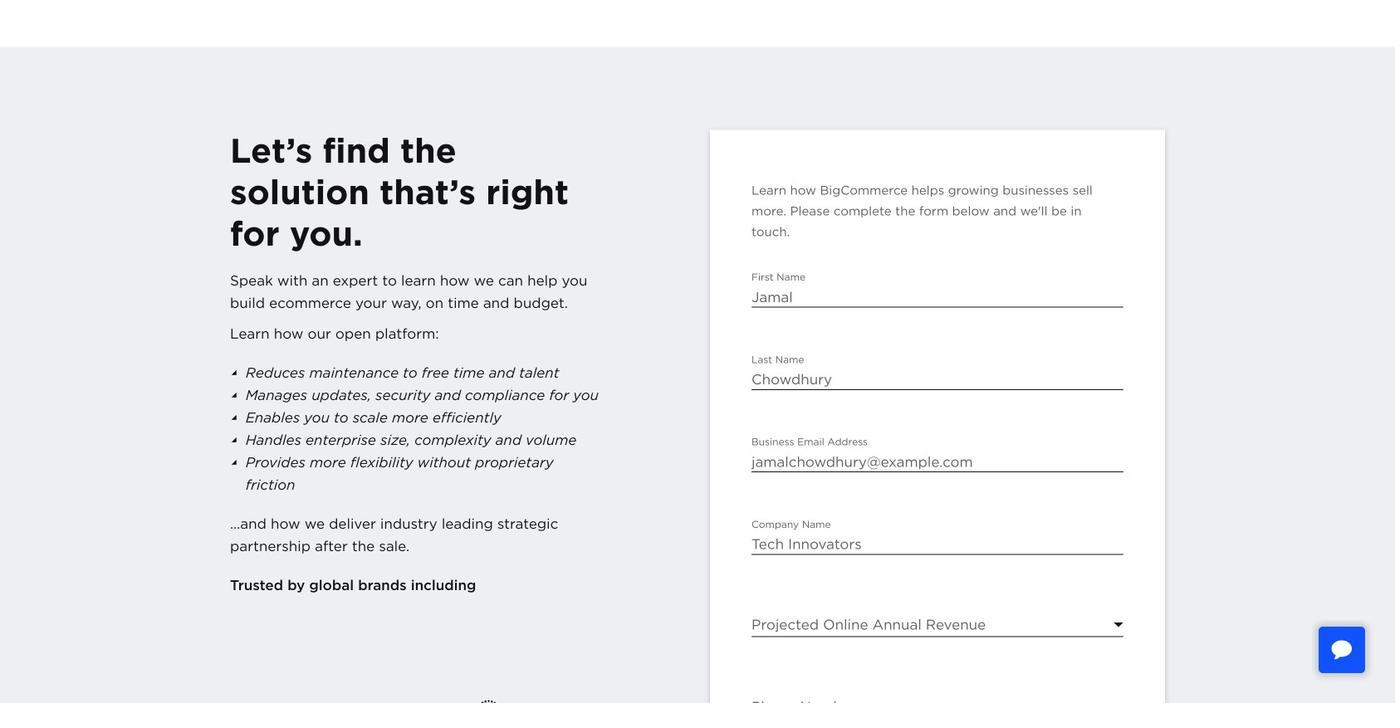 Task type: describe. For each thing, give the bounding box(es) containing it.
mitoq black image
[[476, 701, 568, 703]]

Company Name... text field
[[752, 515, 1124, 555]]



Task type: vqa. For each thing, say whether or not it's contained in the screenshot.
'Solo Stove Black' image
no



Task type: locate. For each thing, give the bounding box(es) containing it.
Phone Number... telephone field
[[752, 680, 1124, 703]]

First Name... text field
[[752, 268, 1124, 308]]

Last Name... text field
[[752, 350, 1124, 390]]

Business Email Address... email field
[[752, 433, 1124, 473]]



